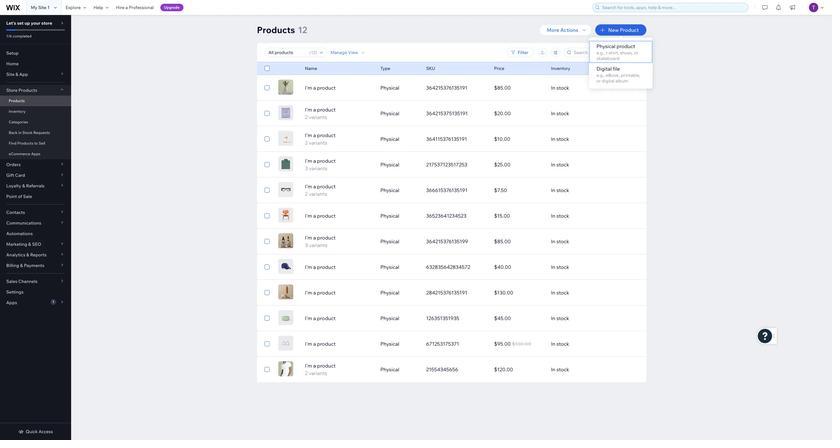 Task type: describe. For each thing, give the bounding box(es) containing it.
284215376135191
[[427, 290, 468, 296]]

$85.00 link for 364215376135199
[[491, 234, 548, 249]]

physical for 217537123517253
[[381, 161, 400, 168]]

my site 1
[[31, 5, 50, 10]]

categories link
[[0, 117, 71, 127]]

gift card
[[6, 172, 25, 178]]

hire a professional
[[116, 5, 154, 10]]

12 for products 12
[[298, 24, 308, 35]]

1 inside sidebar element
[[53, 300, 54, 304]]

sales channels button
[[0, 276, 71, 287]]

album
[[616, 78, 629, 84]]

price
[[495, 66, 505, 71]]

in for 126351351935
[[552, 315, 556, 321]]

product inside physical product e.g., t-shirt, shoes, or skateboard
[[617, 43, 636, 49]]

physical for 126351351935
[[381, 315, 400, 321]]

physical link for 126351351935
[[377, 311, 423, 326]]

physical for 364115376135191
[[381, 136, 400, 142]]

671253175371 link
[[423, 336, 491, 351]]

11 i'm from the top
[[305, 341, 312, 347]]

physical link for 364215376135191
[[377, 80, 423, 95]]

stock for 126351351935
[[557, 315, 570, 321]]

36523641234523 link
[[423, 208, 491, 223]]

in stock for 366615376135191
[[552, 187, 570, 193]]

help
[[94, 5, 103, 10]]

36523641234523
[[427, 213, 467, 219]]

364215376135191
[[427, 85, 468, 91]]

manage view button
[[331, 50, 366, 55]]

manage view
[[331, 50, 358, 55]]

671253175371
[[427, 341, 460, 347]]

t-
[[606, 50, 609, 56]]

in stock for 21554345656
[[552, 366, 570, 373]]

physical for 364215376135199
[[381, 238, 400, 245]]

8 i'm from the top
[[305, 264, 312, 270]]

i'm a product link for 364215376135191
[[302, 84, 377, 92]]

ecommerce apps
[[9, 151, 40, 156]]

$85.00 link for 364215376135191
[[491, 80, 548, 95]]

1/6 completed
[[6, 34, 32, 38]]

help button
[[90, 0, 112, 15]]

21554345656 link
[[423, 362, 491, 377]]

physical for 671253175371
[[381, 341, 400, 347]]

gift card button
[[0, 170, 71, 181]]

632835642834572
[[427, 264, 471, 270]]

upgrade
[[164, 5, 180, 10]]

stock for 364115376135191
[[557, 136, 570, 142]]

1 horizontal spatial inventory
[[552, 66, 571, 71]]

in stock link for 632835642834572
[[548, 260, 616, 275]]

$45.00 link
[[491, 311, 548, 326]]

loyalty
[[6, 183, 21, 189]]

364215375135191 link
[[423, 106, 491, 121]]

9 i'm from the top
[[305, 290, 312, 296]]

or inside physical product e.g., t-shirt, shoes, or skateboard
[[635, 50, 639, 56]]

364215376135199
[[427, 238, 469, 245]]

in
[[18, 130, 22, 135]]

digital
[[597, 66, 612, 72]]

shirt,
[[609, 50, 620, 56]]

in stock for 671253175371
[[552, 341, 570, 347]]

& for billing
[[20, 263, 23, 268]]

2 for 364115376135191
[[305, 140, 308, 146]]

upgrade button
[[160, 4, 184, 11]]

hire
[[116, 5, 125, 10]]

in for 364215376135191
[[552, 85, 556, 91]]

364115376135191
[[427, 136, 468, 142]]

12 i'm from the top
[[305, 363, 312, 369]]

in stock for 632835642834572
[[552, 264, 570, 270]]

access
[[39, 429, 53, 434]]

physical link for 364215376135199
[[377, 234, 423, 249]]

name
[[305, 66, 317, 71]]

i'm a product for 632835642834572
[[305, 264, 336, 270]]

completed
[[13, 34, 32, 38]]

marketing & seo
[[6, 241, 41, 247]]

in stock link for 126351351935
[[548, 311, 616, 326]]

$10.00
[[495, 136, 511, 142]]

$95.00 $100.00
[[495, 341, 532, 347]]

physical link for 364115376135191
[[377, 131, 423, 146]]

physical for 284215376135191
[[381, 290, 400, 296]]

physical for 364215375135191
[[381, 110, 400, 116]]

products link
[[0, 96, 71, 106]]

app
[[19, 72, 28, 77]]

stock for 632835642834572
[[557, 264, 570, 270]]

in for 21554345656
[[552, 366, 556, 373]]

$20.00
[[495, 110, 511, 116]]

point
[[6, 194, 17, 199]]

variants for 364215376135199
[[309, 242, 328, 248]]

stock for 284215376135191
[[557, 290, 570, 296]]

card
[[15, 172, 25, 178]]

point of sale
[[6, 194, 32, 199]]

automations
[[6, 231, 33, 236]]

3 for 217537123517253
[[305, 165, 308, 171]]

i'm a product for 126351351935
[[305, 315, 336, 321]]

physical for 36523641234523
[[381, 213, 400, 219]]

store
[[41, 20, 52, 26]]

366615376135191 link
[[423, 183, 491, 198]]

in stock for 364115376135191
[[552, 136, 570, 142]]

& for marketing
[[28, 241, 31, 247]]

in stock link for 36523641234523
[[548, 208, 616, 223]]

Search for tools, apps, help & more... field
[[601, 3, 747, 12]]

e.g., for physical product
[[597, 50, 605, 56]]

sidebar element
[[0, 15, 71, 440]]

ebook,
[[606, 72, 621, 78]]

1 i'm from the top
[[305, 85, 312, 91]]

physical link for 217537123517253
[[377, 157, 423, 172]]

setup link
[[0, 48, 71, 58]]

in for 366615376135191
[[552, 187, 556, 193]]

new product button
[[596, 24, 647, 36]]

orders button
[[0, 159, 71, 170]]

your
[[31, 20, 40, 26]]

in stock for 126351351935
[[552, 315, 570, 321]]

marketing
[[6, 241, 27, 247]]

in stock link for 284215376135191
[[548, 285, 616, 300]]

physical link for 284215376135191
[[377, 285, 423, 300]]

sale
[[23, 194, 32, 199]]

billing & payments button
[[0, 260, 71, 271]]

364215376135199 link
[[423, 234, 491, 249]]

type
[[381, 66, 391, 71]]

in for 671253175371
[[552, 341, 556, 347]]

$25.00
[[495, 161, 511, 168]]

products up ecommerce apps
[[17, 141, 33, 146]]

i'm a product link for 284215376135191
[[302, 289, 377, 296]]

analytics & reports
[[6, 252, 47, 258]]

home
[[6, 61, 19, 67]]

126351351935
[[427, 315, 460, 321]]

in for 36523641234523
[[552, 213, 556, 219]]

0 vertical spatial site
[[38, 5, 47, 10]]

2 for 366615376135191
[[305, 191, 308, 197]]

& for site
[[15, 72, 18, 77]]

0 horizontal spatial apps
[[6, 300, 17, 305]]

i'm a product for 671253175371
[[305, 341, 336, 347]]

$45.00
[[495, 315, 511, 321]]

in stock link for 364115376135191
[[548, 131, 616, 146]]

ecommerce apps link
[[0, 149, 71, 159]]

loyalty & referrals button
[[0, 181, 71, 191]]

store products button
[[0, 85, 71, 96]]

my
[[31, 5, 37, 10]]

find
[[9, 141, 16, 146]]

variants for 217537123517253
[[309, 165, 328, 171]]

in stock link for 217537123517253
[[548, 157, 616, 172]]

products inside "link"
[[9, 98, 25, 103]]

6 i'm from the top
[[305, 213, 312, 219]]

in stock for 364215376135199
[[552, 238, 570, 245]]

0 horizontal spatial 1
[[47, 5, 50, 10]]

in stock for 364215376135191
[[552, 85, 570, 91]]

variants for 21554345656
[[309, 370, 328, 376]]

setup
[[6, 50, 19, 56]]

4 i'm from the top
[[305, 158, 312, 164]]

)
[[316, 50, 317, 55]]

i'm a product for 36523641234523
[[305, 213, 336, 219]]

sales
[[6, 279, 17, 284]]

manage
[[331, 50, 347, 55]]

quick access button
[[18, 429, 53, 434]]



Task type: locate. For each thing, give the bounding box(es) containing it.
point of sale link
[[0, 191, 71, 202]]

$85.00 link up $40.00 link
[[491, 234, 548, 249]]

12 in from the top
[[552, 366, 556, 373]]

2 for 364215375135191
[[305, 114, 308, 120]]

2 $85.00 link from the top
[[491, 234, 548, 249]]

$25.00 link
[[491, 157, 548, 172]]

11 in from the top
[[552, 341, 556, 347]]

$120.00
[[495, 366, 514, 373]]

2 for 21554345656
[[305, 370, 308, 376]]

9 stock from the top
[[557, 290, 570, 296]]

284215376135191 link
[[423, 285, 491, 300]]

& for loyalty
[[22, 183, 25, 189]]

variants for 364115376135191
[[309, 140, 328, 146]]

i'm a product 2 variants for 366615376135191
[[305, 183, 336, 197]]

in stock link for 21554345656
[[548, 362, 616, 377]]

1 in stock from the top
[[552, 85, 570, 91]]

& inside the billing & payments dropdown button
[[20, 263, 23, 268]]

2 physical link from the top
[[377, 106, 423, 121]]

in stock link for 364215376135199
[[548, 234, 616, 249]]

sell
[[39, 141, 45, 146]]

3 physical link from the top
[[377, 131, 423, 146]]

$15.00 link
[[491, 208, 548, 223]]

stock for 217537123517253
[[557, 161, 570, 168]]

1 horizontal spatial or
[[635, 50, 639, 56]]

0 horizontal spatial inventory
[[9, 109, 26, 114]]

8 stock from the top
[[557, 264, 570, 270]]

1 i'm a product link from the top
[[302, 84, 377, 92]]

& right billing
[[20, 263, 23, 268]]

or
[[635, 50, 639, 56], [597, 78, 601, 84]]

2 $85.00 from the top
[[495, 238, 511, 245]]

stock for 364215376135199
[[557, 238, 570, 245]]

site inside dropdown button
[[6, 72, 14, 77]]

actions
[[561, 27, 579, 33]]

6 physical link from the top
[[377, 208, 423, 223]]

e.g., down digital
[[597, 72, 605, 78]]

2 stock from the top
[[557, 110, 570, 116]]

ecommerce
[[9, 151, 30, 156]]

set
[[17, 20, 24, 26]]

& left the reports
[[26, 252, 29, 258]]

physical link for 632835642834572
[[377, 260, 423, 275]]

8 in stock from the top
[[552, 264, 570, 270]]

sku
[[427, 66, 436, 71]]

12 stock from the top
[[557, 366, 570, 373]]

1 horizontal spatial site
[[38, 5, 47, 10]]

364215376135191 link
[[423, 80, 491, 95]]

in stock for 284215376135191
[[552, 290, 570, 296]]

1 vertical spatial inventory
[[9, 109, 26, 114]]

1 2 from the top
[[305, 114, 308, 120]]

apps down settings
[[6, 300, 17, 305]]

i'm a product link
[[302, 84, 377, 92], [302, 212, 377, 220], [302, 263, 377, 271], [302, 289, 377, 296], [302, 315, 377, 322], [302, 340, 377, 348]]

in stock link for 671253175371
[[548, 336, 616, 351]]

4 2 from the top
[[305, 370, 308, 376]]

site & app button
[[0, 69, 71, 80]]

$95.00
[[495, 341, 511, 347]]

5 i'm from the top
[[305, 183, 312, 190]]

i'm a product 3 variants for 217537123517253
[[305, 158, 336, 171]]

4 i'm a product link from the top
[[302, 289, 377, 296]]

5 physical link from the top
[[377, 183, 423, 198]]

billing
[[6, 263, 19, 268]]

menu
[[590, 41, 653, 86]]

2 i'm from the top
[[305, 107, 312, 113]]

0 vertical spatial apps
[[31, 151, 40, 156]]

10 in stock link from the top
[[548, 311, 616, 326]]

11 in stock link from the top
[[548, 336, 616, 351]]

1 right my
[[47, 5, 50, 10]]

$85.00 up $40.00
[[495, 238, 511, 245]]

0 vertical spatial i'm a product 3 variants
[[305, 158, 336, 171]]

in stock link for 364215375135191
[[548, 106, 616, 121]]

3 in stock link from the top
[[548, 131, 616, 146]]

2 e.g., from the top
[[597, 72, 605, 78]]

$20.00 link
[[491, 106, 548, 121]]

stock for 364215375135191
[[557, 110, 570, 116]]

inventory inside sidebar element
[[9, 109, 26, 114]]

0 vertical spatial inventory
[[552, 66, 571, 71]]

2
[[305, 114, 308, 120], [305, 140, 308, 146], [305, 191, 308, 197], [305, 370, 308, 376]]

7 in stock from the top
[[552, 238, 570, 245]]

4 i'm a product 2 variants from the top
[[305, 363, 336, 376]]

1 vertical spatial apps
[[6, 300, 17, 305]]

seo
[[32, 241, 41, 247]]

10 i'm from the top
[[305, 315, 312, 321]]

None checkbox
[[265, 65, 270, 72], [265, 110, 270, 117], [265, 135, 270, 143], [265, 161, 270, 168], [265, 186, 270, 194], [265, 212, 270, 220], [265, 238, 270, 245], [265, 263, 270, 271], [265, 315, 270, 322], [265, 340, 270, 348], [265, 65, 270, 72], [265, 110, 270, 117], [265, 135, 270, 143], [265, 161, 270, 168], [265, 186, 270, 194], [265, 212, 270, 220], [265, 238, 270, 245], [265, 263, 270, 271], [265, 315, 270, 322], [265, 340, 270, 348]]

stock
[[22, 130, 33, 135]]

3 i'm a product 2 variants from the top
[[305, 183, 336, 197]]

i'm a product link for 632835642834572
[[302, 263, 377, 271]]

4 physical link from the top
[[377, 157, 423, 172]]

products inside dropdown button
[[18, 87, 37, 93]]

5 in stock from the top
[[552, 187, 570, 193]]

6 i'm a product from the top
[[305, 341, 336, 347]]

3 stock from the top
[[557, 136, 570, 142]]

explore
[[66, 5, 81, 10]]

3 in from the top
[[552, 136, 556, 142]]

0 horizontal spatial or
[[597, 78, 601, 84]]

find products to sell
[[9, 141, 45, 146]]

7 stock from the top
[[557, 238, 570, 245]]

quick
[[26, 429, 38, 434]]

366615376135191
[[427, 187, 468, 193]]

21554345656
[[427, 366, 459, 373]]

stock
[[557, 85, 570, 91], [557, 110, 570, 116], [557, 136, 570, 142], [557, 161, 570, 168], [557, 187, 570, 193], [557, 213, 570, 219], [557, 238, 570, 245], [557, 264, 570, 270], [557, 290, 570, 296], [557, 315, 570, 321], [557, 341, 570, 347], [557, 366, 570, 373]]

3 i'm a product link from the top
[[302, 263, 377, 271]]

automations link
[[0, 228, 71, 239]]

1 vertical spatial site
[[6, 72, 14, 77]]

2 3 from the top
[[305, 242, 308, 248]]

1 in stock link from the top
[[548, 80, 616, 95]]

1 vertical spatial e.g.,
[[597, 72, 605, 78]]

apps down find products to sell link
[[31, 151, 40, 156]]

217537123517253
[[427, 161, 468, 168]]

analytics & reports button
[[0, 250, 71, 260]]

1 i'm a product 2 variants from the top
[[305, 107, 336, 120]]

i'm a product for 284215376135191
[[305, 290, 336, 296]]

3 2 from the top
[[305, 191, 308, 197]]

shoes,
[[621, 50, 634, 56]]

back in stock requests
[[9, 130, 50, 135]]

$85.00 link up $20.00 link
[[491, 80, 548, 95]]

3 for 364215376135199
[[305, 242, 308, 248]]

physical link for 364215375135191
[[377, 106, 423, 121]]

$130.00
[[495, 290, 514, 296]]

stock for 366615376135191
[[557, 187, 570, 193]]

1 e.g., from the top
[[597, 50, 605, 56]]

physical for 632835642834572
[[381, 264, 400, 270]]

1 horizontal spatial apps
[[31, 151, 40, 156]]

10 in stock from the top
[[552, 315, 570, 321]]

stock for 364215376135191
[[557, 85, 570, 91]]

0 vertical spatial $85.00
[[495, 85, 511, 91]]

1 down settings link
[[53, 300, 54, 304]]

$85.00 link
[[491, 80, 548, 95], [491, 234, 548, 249]]

i'm a product 2 variants for 364215375135191
[[305, 107, 336, 120]]

orders
[[6, 162, 21, 167]]

stock for 671253175371
[[557, 341, 570, 347]]

contacts
[[6, 210, 25, 215]]

$85.00 for 364215376135199
[[495, 238, 511, 245]]

5 i'm a product from the top
[[305, 315, 336, 321]]

site right my
[[38, 5, 47, 10]]

in stock for 36523641234523
[[552, 213, 570, 219]]

0 vertical spatial 3
[[305, 165, 308, 171]]

8 in stock link from the top
[[548, 260, 616, 275]]

None checkbox
[[265, 84, 270, 92], [265, 289, 270, 296], [265, 366, 270, 373], [265, 84, 270, 92], [265, 289, 270, 296], [265, 366, 270, 373]]

2 i'm a product 2 variants from the top
[[305, 132, 336, 146]]

e.g., for digital file
[[597, 72, 605, 78]]

i'm a product link for 671253175371
[[302, 340, 377, 348]]

1 horizontal spatial 12
[[311, 50, 316, 55]]

7 in stock link from the top
[[548, 234, 616, 249]]

1 i'm a product 3 variants from the top
[[305, 158, 336, 171]]

i'm a product 3 variants for 364215376135199
[[305, 235, 336, 248]]

8 in from the top
[[552, 264, 556, 270]]

11 in stock from the top
[[552, 341, 570, 347]]

0 horizontal spatial site
[[6, 72, 14, 77]]

1 in from the top
[[552, 85, 556, 91]]

more actions
[[548, 27, 579, 33]]

products up unsaved view field
[[257, 24, 295, 35]]

9 in stock from the top
[[552, 290, 570, 296]]

1 vertical spatial $85.00
[[495, 238, 511, 245]]

i'm a product for 364215376135191
[[305, 85, 336, 91]]

2 in stock from the top
[[552, 110, 570, 116]]

$85.00 down the price
[[495, 85, 511, 91]]

1 vertical spatial or
[[597, 78, 601, 84]]

9 in from the top
[[552, 290, 556, 296]]

physical link for 36523641234523
[[377, 208, 423, 223]]

channels
[[18, 279, 38, 284]]

products up products "link"
[[18, 87, 37, 93]]

in stock for 364215375135191
[[552, 110, 570, 116]]

physical link for 21554345656
[[377, 362, 423, 377]]

in for 364115376135191
[[552, 136, 556, 142]]

e.g., inside physical product e.g., t-shirt, shoes, or skateboard
[[597, 50, 605, 56]]

0 vertical spatial e.g.,
[[597, 50, 605, 56]]

physical for 364215376135191
[[381, 85, 400, 91]]

in for 217537123517253
[[552, 161, 556, 168]]

10 physical link from the top
[[377, 311, 423, 326]]

$85.00 for 364215376135191
[[495, 85, 511, 91]]

6 stock from the top
[[557, 213, 570, 219]]

menu containing physical product
[[590, 41, 653, 86]]

store
[[6, 87, 18, 93]]

2 i'm a product from the top
[[305, 213, 336, 219]]

& inside the loyalty & referrals popup button
[[22, 183, 25, 189]]

contacts button
[[0, 207, 71, 218]]

0 vertical spatial 1
[[47, 5, 50, 10]]

e.g.,
[[597, 50, 605, 56], [597, 72, 605, 78]]

4 stock from the top
[[557, 161, 570, 168]]

& inside the marketing & seo popup button
[[28, 241, 31, 247]]

7 physical link from the top
[[377, 234, 423, 249]]

364115376135191 link
[[423, 131, 491, 146]]

7 i'm from the top
[[305, 235, 312, 241]]

1 i'm a product from the top
[[305, 85, 336, 91]]

4 in stock from the top
[[552, 161, 570, 168]]

0 vertical spatial or
[[635, 50, 639, 56]]

a
[[126, 5, 128, 10], [314, 85, 316, 91], [314, 107, 316, 113], [314, 132, 316, 138], [314, 158, 316, 164], [314, 183, 316, 190], [314, 213, 316, 219], [314, 235, 316, 241], [314, 264, 316, 270], [314, 290, 316, 296], [314, 315, 316, 321], [314, 341, 316, 347], [314, 363, 316, 369]]

6 in from the top
[[552, 213, 556, 219]]

5 in from the top
[[552, 187, 556, 193]]

physical inside physical product e.g., t-shirt, shoes, or skateboard
[[597, 43, 616, 49]]

4 in stock link from the top
[[548, 157, 616, 172]]

e.g., left t-
[[597, 50, 605, 56]]

$7.50
[[495, 187, 508, 193]]

referrals
[[26, 183, 45, 189]]

& left app
[[15, 72, 18, 77]]

10 in from the top
[[552, 315, 556, 321]]

products down store
[[9, 98, 25, 103]]

1 3 from the top
[[305, 165, 308, 171]]

5 stock from the top
[[557, 187, 570, 193]]

site & app
[[6, 72, 28, 77]]

9 physical link from the top
[[377, 285, 423, 300]]

3 i'm a product from the top
[[305, 264, 336, 270]]

4 i'm a product from the top
[[305, 290, 336, 296]]

1 physical link from the top
[[377, 80, 423, 95]]

3 i'm from the top
[[305, 132, 312, 138]]

apps
[[31, 151, 40, 156], [6, 300, 17, 305]]

5 in stock link from the top
[[548, 183, 616, 198]]

find products to sell link
[[0, 138, 71, 149]]

in stock link for 364215376135191
[[548, 80, 616, 95]]

new
[[609, 27, 619, 33]]

2 i'm a product link from the top
[[302, 212, 377, 220]]

10 stock from the top
[[557, 315, 570, 321]]

11 stock from the top
[[557, 341, 570, 347]]

7 in from the top
[[552, 238, 556, 245]]

back
[[9, 130, 17, 135]]

i'm a product 2 variants for 21554345656
[[305, 363, 336, 376]]

$40.00 link
[[491, 260, 548, 275]]

0 vertical spatial $85.00 link
[[491, 80, 548, 95]]

site down home
[[6, 72, 14, 77]]

$130.00 link
[[491, 285, 548, 300]]

9 in stock link from the top
[[548, 285, 616, 300]]

products 12
[[257, 24, 308, 35]]

let's set up your store
[[6, 20, 52, 26]]

& left seo
[[28, 241, 31, 247]]

12 in stock link from the top
[[548, 362, 616, 377]]

12 physical link from the top
[[377, 362, 423, 377]]

of
[[18, 194, 22, 199]]

5 i'm a product link from the top
[[302, 315, 377, 322]]

1 vertical spatial 1
[[53, 300, 54, 304]]

physical link for 366615376135191
[[377, 183, 423, 198]]

1 vertical spatial 3
[[305, 242, 308, 248]]

6 i'm a product link from the top
[[302, 340, 377, 348]]

hire a professional link
[[112, 0, 158, 15]]

i'm a product
[[305, 85, 336, 91], [305, 213, 336, 219], [305, 264, 336, 270], [305, 290, 336, 296], [305, 315, 336, 321], [305, 341, 336, 347]]

in stock for 217537123517253
[[552, 161, 570, 168]]

& right the loyalty
[[22, 183, 25, 189]]

364215375135191
[[427, 110, 468, 116]]

& inside analytics & reports dropdown button
[[26, 252, 29, 258]]

physical for 21554345656
[[381, 366, 400, 373]]

1 $85.00 from the top
[[495, 85, 511, 91]]

11 physical link from the top
[[377, 336, 423, 351]]

1 vertical spatial $85.00 link
[[491, 234, 548, 249]]

in for 284215376135191
[[552, 290, 556, 296]]

variants for 364215375135191
[[309, 114, 328, 120]]

or left digital
[[597, 78, 601, 84]]

1 vertical spatial i'm a product 3 variants
[[305, 235, 336, 248]]

more
[[548, 27, 560, 33]]

2 in from the top
[[552, 110, 556, 116]]

$40.00
[[495, 264, 512, 270]]

0 horizontal spatial 12
[[298, 24, 308, 35]]

i'm
[[305, 85, 312, 91], [305, 107, 312, 113], [305, 132, 312, 138], [305, 158, 312, 164], [305, 183, 312, 190], [305, 213, 312, 219], [305, 235, 312, 241], [305, 264, 312, 270], [305, 290, 312, 296], [305, 315, 312, 321], [305, 341, 312, 347], [305, 363, 312, 369]]

e.g., inside digital file e.g., ebook, printable, or digital album
[[597, 72, 605, 78]]

variants for 366615376135191
[[309, 191, 328, 197]]

or right shoes,
[[635, 50, 639, 56]]

1 $85.00 link from the top
[[491, 80, 548, 95]]

& inside site & app dropdown button
[[15, 72, 18, 77]]

Search... field
[[572, 48, 637, 57]]

1 stock from the top
[[557, 85, 570, 91]]

payments
[[24, 263, 44, 268]]

stock for 21554345656
[[557, 366, 570, 373]]

12 in stock from the top
[[552, 366, 570, 373]]

file
[[613, 66, 621, 72]]

12 for ( 12 )
[[311, 50, 316, 55]]

marketing & seo button
[[0, 239, 71, 250]]

217537123517253 link
[[423, 157, 491, 172]]

filter
[[518, 50, 529, 55]]

2 2 from the top
[[305, 140, 308, 146]]

$10.00 link
[[491, 131, 548, 146]]

12 up unsaved view field
[[298, 24, 308, 35]]

or inside digital file e.g., ebook, printable, or digital album
[[597, 78, 601, 84]]

variants
[[309, 114, 328, 120], [309, 140, 328, 146], [309, 165, 328, 171], [309, 191, 328, 197], [309, 242, 328, 248], [309, 370, 328, 376]]

1 vertical spatial 12
[[311, 50, 316, 55]]

6 in stock from the top
[[552, 213, 570, 219]]

12 up name
[[311, 50, 316, 55]]

home link
[[0, 58, 71, 69]]

2 in stock link from the top
[[548, 106, 616, 121]]

in for 632835642834572
[[552, 264, 556, 270]]

& for analytics
[[26, 252, 29, 258]]

0 vertical spatial 12
[[298, 24, 308, 35]]

printable,
[[622, 72, 641, 78]]

in for 364215376135199
[[552, 238, 556, 245]]

6 in stock link from the top
[[548, 208, 616, 223]]

stock for 36523641234523
[[557, 213, 570, 219]]

settings
[[6, 289, 24, 295]]

Unsaved view field
[[267, 48, 308, 57]]

8 physical link from the top
[[377, 260, 423, 275]]

store products
[[6, 87, 37, 93]]

physical link for 671253175371
[[377, 336, 423, 351]]

1 horizontal spatial 1
[[53, 300, 54, 304]]

skateboard
[[597, 56, 620, 61]]

i'm a product 2 variants for 364115376135191
[[305, 132, 336, 146]]

physical for 366615376135191
[[381, 187, 400, 193]]

3 in stock from the top
[[552, 136, 570, 142]]

in for 364215375135191
[[552, 110, 556, 116]]



Task type: vqa. For each thing, say whether or not it's contained in the screenshot.


